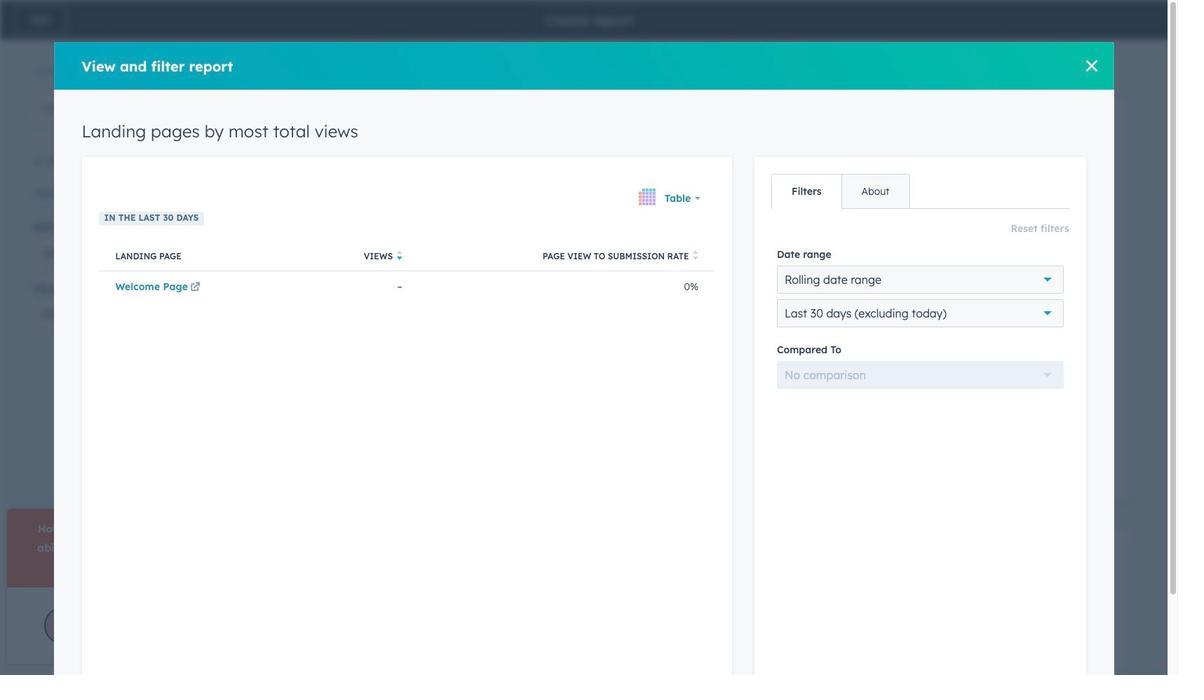 Task type: vqa. For each thing, say whether or not it's contained in the screenshot.
'Frequency:'
no



Task type: describe. For each thing, give the bounding box(es) containing it.
Search search field
[[34, 93, 209, 121]]

descending sort. press to sort ascending. image
[[397, 251, 403, 260]]

press to sort. element
[[693, 251, 699, 263]]



Task type: locate. For each thing, give the bounding box(es) containing it.
dialog
[[54, 42, 1114, 676]]

press to sort. image
[[693, 251, 699, 260]]

close image
[[1086, 60, 1098, 72]]

None checkbox
[[243, 95, 677, 503], [700, 95, 1134, 503], [243, 95, 677, 503], [700, 95, 1134, 503]]

link opens in a new window image
[[190, 283, 200, 294], [190, 283, 200, 294]]

descending sort. press to sort ascending. element
[[397, 251, 403, 263]]

None checkbox
[[243, 525, 677, 676], [700, 525, 1134, 676], [243, 525, 677, 676], [700, 525, 1134, 676]]

tab list
[[772, 174, 910, 209]]

page section element
[[0, 0, 1179, 39]]



